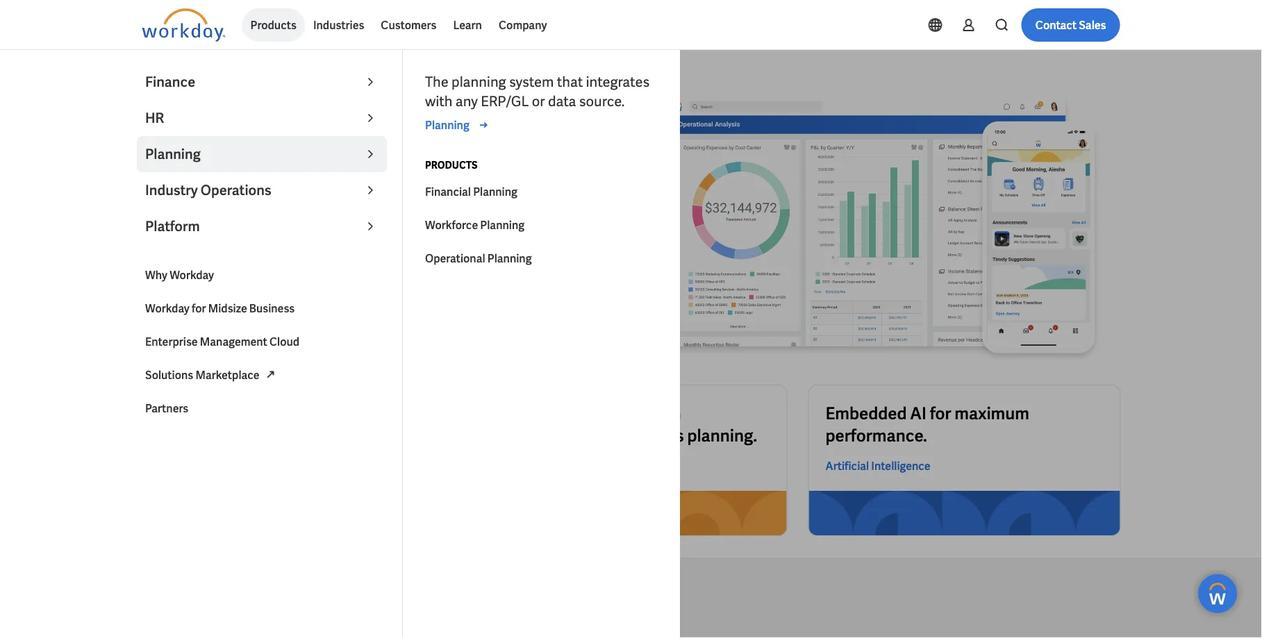 Task type: vqa. For each thing, say whether or not it's contained in the screenshot.
HR dropdown button
yes



Task type: describe. For each thing, give the bounding box(es) containing it.
intelligence
[[871, 459, 931, 474]]

finance
[[145, 73, 195, 91]]

more.
[[284, 425, 327, 446]]

why
[[145, 268, 167, 282]]

(3:59)
[[238, 265, 266, 279]]

management
[[200, 335, 267, 349]]

customers
[[381, 18, 437, 32]]

enterprise
[[145, 335, 198, 349]]

why workday
[[145, 268, 214, 282]]

workday inside why workday link
[[170, 268, 214, 282]]

industry
[[145, 181, 198, 199]]

with inside the planning system that integrates with any erp/gl or data source.
[[424, 92, 451, 110]]

products button
[[242, 8, 305, 42]]

for inside embedded ai for maximum performance.
[[930, 403, 952, 424]]

0 vertical spatial workday
[[198, 225, 253, 244]]

workday for midsize business link
[[137, 292, 387, 325]]

system
[[508, 73, 553, 91]]

source.
[[578, 92, 623, 110]]

operational planning link
[[415, 242, 666, 275]]

planning
[[450, 73, 505, 91]]

partners
[[145, 401, 188, 416]]

operational planning
[[424, 251, 531, 266]]

midsize
[[208, 301, 247, 316]]

platform
[[145, 217, 200, 236]]

best-in-class applications for finance, hr, and more.
[[159, 403, 377, 446]]

adaptive
[[256, 225, 312, 244]]

company
[[499, 18, 547, 32]]

industry operations button
[[137, 172, 387, 208]]

helps
[[373, 225, 407, 244]]

0 horizontal spatial for
[[192, 301, 206, 316]]

sales
[[1079, 18, 1106, 32]]

company button
[[490, 8, 555, 42]]

financial
[[424, 184, 470, 199]]

move
[[492, 403, 534, 424]]

finance,
[[159, 425, 219, 446]]

collaborative,
[[492, 425, 595, 446]]

demo
[[205, 265, 235, 279]]

marketplace
[[196, 368, 260, 382]]

operational
[[424, 251, 484, 266]]

planning down "company-"
[[486, 251, 531, 266]]

artificial
[[826, 459, 869, 474]]

why workday link
[[137, 258, 387, 292]]

erp/gl
[[480, 92, 528, 110]]

class
[[217, 403, 256, 424]]

for inside best-in-class applications for finance, hr, and more.
[[356, 403, 377, 424]]

workday inside workday for midsize business link
[[145, 301, 190, 316]]

hr
[[145, 109, 164, 127]]

opens in a new tab image
[[262, 366, 279, 383]]

view demo (3:59) link
[[142, 255, 280, 289]]

like
[[216, 167, 269, 210]]

the
[[424, 73, 447, 91]]

view
[[178, 265, 203, 279]]

solutions marketplace link
[[137, 359, 387, 392]]

maximum
[[955, 403, 1030, 424]]

platform button
[[137, 208, 387, 245]]

planning up workforce planning in the top of the page
[[472, 184, 516, 199]]

and
[[252, 425, 281, 446]]

hr button
[[137, 100, 387, 136]]

products
[[250, 18, 297, 32]]

see how workday adaptive planning helps you plan company-wide.
[[142, 225, 560, 244]]

plan
[[436, 225, 463, 244]]

planning inside 'link'
[[424, 118, 468, 132]]

contact sales link
[[1022, 8, 1120, 42]]

go to the homepage image
[[142, 8, 225, 42]]



Task type: locate. For each thing, give the bounding box(es) containing it.
planning button
[[137, 136, 387, 172]]

2 horizontal spatial for
[[930, 403, 952, 424]]

1 vertical spatial with
[[648, 403, 681, 424]]

for left the midsize
[[192, 301, 206, 316]]

the planning system that integrates with any erp/gl or data source.
[[424, 73, 648, 110]]

cloud
[[270, 335, 300, 349]]

workforce
[[424, 218, 477, 232]]

enterprise management cloud link
[[137, 325, 387, 359]]

learn
[[453, 18, 482, 32]]

faster
[[600, 403, 645, 424]]

planning inside dropdown button
[[145, 145, 201, 163]]

embedded
[[826, 403, 907, 424]]

for right ai
[[930, 403, 952, 424]]

with inside move forward faster with collaborative, continuous planning.
[[648, 403, 681, 424]]

for
[[192, 301, 206, 316], [356, 403, 377, 424], [930, 403, 952, 424]]

contact
[[1036, 18, 1077, 32]]

planning down 'any'
[[424, 118, 468, 132]]

business
[[249, 301, 295, 316]]

artificial intelligence
[[826, 459, 931, 474]]

solutions
[[145, 368, 193, 382]]

continuous
[[598, 425, 684, 446]]

industry operations
[[145, 181, 272, 199]]

financial planning link
[[415, 175, 666, 208]]

view demo (3:59)
[[178, 265, 266, 279]]

you
[[410, 225, 433, 244]]

any
[[454, 92, 477, 110]]

for right the applications
[[356, 403, 377, 424]]

planning
[[424, 118, 468, 132], [145, 145, 201, 163], [472, 184, 516, 199], [479, 218, 523, 232], [315, 225, 370, 244], [486, 251, 531, 266]]

with down the
[[424, 92, 451, 110]]

integrates
[[585, 73, 648, 91]]

solutions marketplace
[[145, 368, 260, 382]]

forward
[[538, 403, 597, 424]]

partners link
[[137, 392, 387, 425]]

1 horizontal spatial for
[[356, 403, 377, 424]]

wide.
[[528, 225, 560, 244]]

1 vertical spatial workday
[[170, 268, 214, 282]]

or
[[531, 92, 544, 110]]

planning.
[[687, 425, 757, 446]]

hr,
[[222, 425, 249, 446]]

1 horizontal spatial with
[[648, 403, 681, 424]]

plan like never before.
[[142, 167, 473, 210]]

0 vertical spatial with
[[424, 92, 451, 110]]

customers button
[[373, 8, 445, 42]]

workday
[[198, 225, 253, 244], [170, 268, 214, 282], [145, 301, 190, 316]]

workforce planning
[[424, 218, 523, 232]]

company-
[[466, 225, 528, 244]]

never
[[275, 167, 360, 210]]

operations
[[201, 181, 272, 199]]

contact sales
[[1036, 18, 1106, 32]]

in-
[[198, 403, 217, 424]]

that
[[556, 73, 582, 91]]

best-
[[159, 403, 198, 424]]

data
[[547, 92, 575, 110]]

planning up the plan at top
[[145, 145, 201, 163]]

planning left helps in the top left of the page
[[315, 225, 370, 244]]

enterprise management cloud
[[145, 335, 300, 349]]

with up continuous
[[648, 403, 681, 424]]

with
[[424, 92, 451, 110], [648, 403, 681, 424]]

plan
[[142, 167, 209, 210]]

industries button
[[305, 8, 373, 42]]

finance button
[[137, 64, 387, 100]]

desktop view of financial management operational analysis dashboard showing operating expenses by cost center and mobile view of human capital management home screen showing suggested tasks and announcements. image
[[642, 94, 1120, 363]]

how
[[169, 225, 195, 244]]

see
[[142, 225, 166, 244]]

artificial intelligence link
[[826, 458, 931, 475]]

industries
[[313, 18, 364, 32]]

embedded ai for maximum performance.
[[826, 403, 1030, 446]]

move forward faster with collaborative, continuous planning.
[[492, 403, 757, 446]]

products
[[424, 159, 476, 172]]

before.
[[367, 167, 473, 210]]

learn button
[[445, 8, 490, 42]]

workday for midsize business
[[145, 301, 295, 316]]

workforce planning link
[[415, 208, 666, 242]]

0 horizontal spatial with
[[424, 92, 451, 110]]

planning link
[[424, 117, 490, 133]]

financial planning
[[424, 184, 516, 199]]

applications
[[259, 403, 353, 424]]

2 vertical spatial workday
[[145, 301, 190, 316]]

planning up the 'operational planning'
[[479, 218, 523, 232]]

ai
[[910, 403, 927, 424]]



